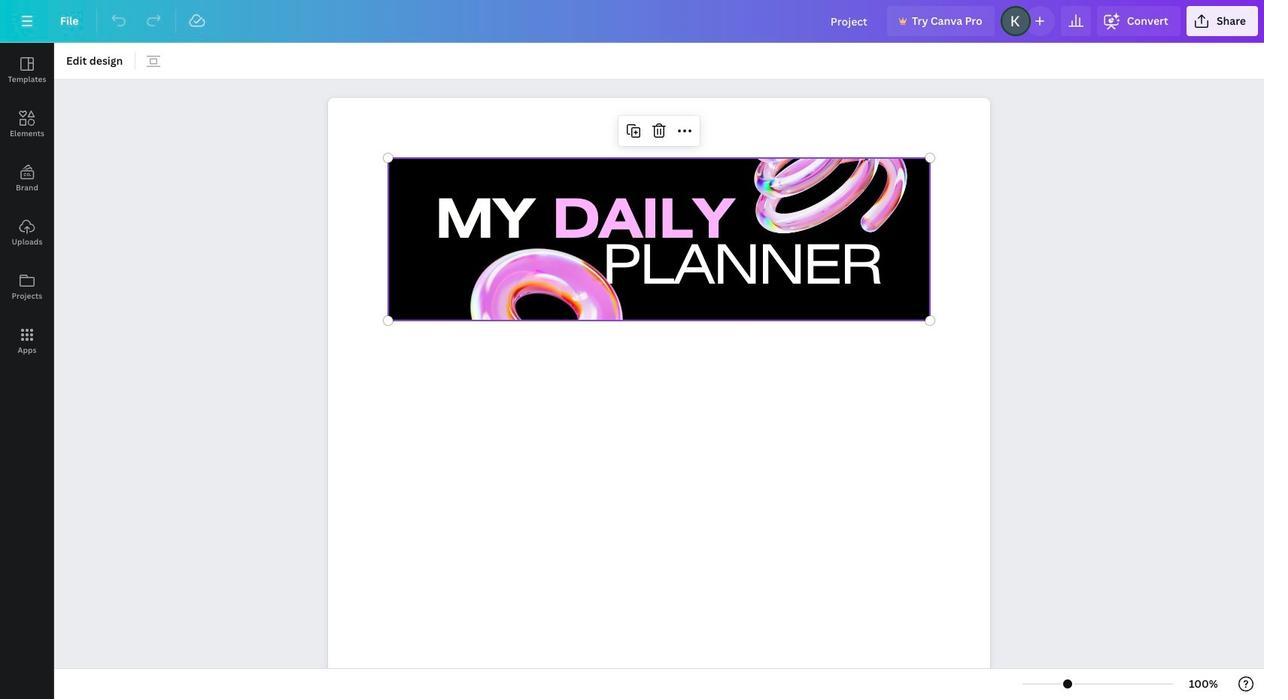 Task type: vqa. For each thing, say whether or not it's contained in the screenshot.
•
no



Task type: locate. For each thing, give the bounding box(es) containing it.
None text field
[[328, 90, 990, 699]]

main menu bar
[[0, 0, 1264, 43]]

Zoom button
[[1179, 672, 1228, 696]]



Task type: describe. For each thing, give the bounding box(es) containing it.
Design title text field
[[819, 6, 881, 36]]

side panel tab list
[[0, 43, 54, 368]]



